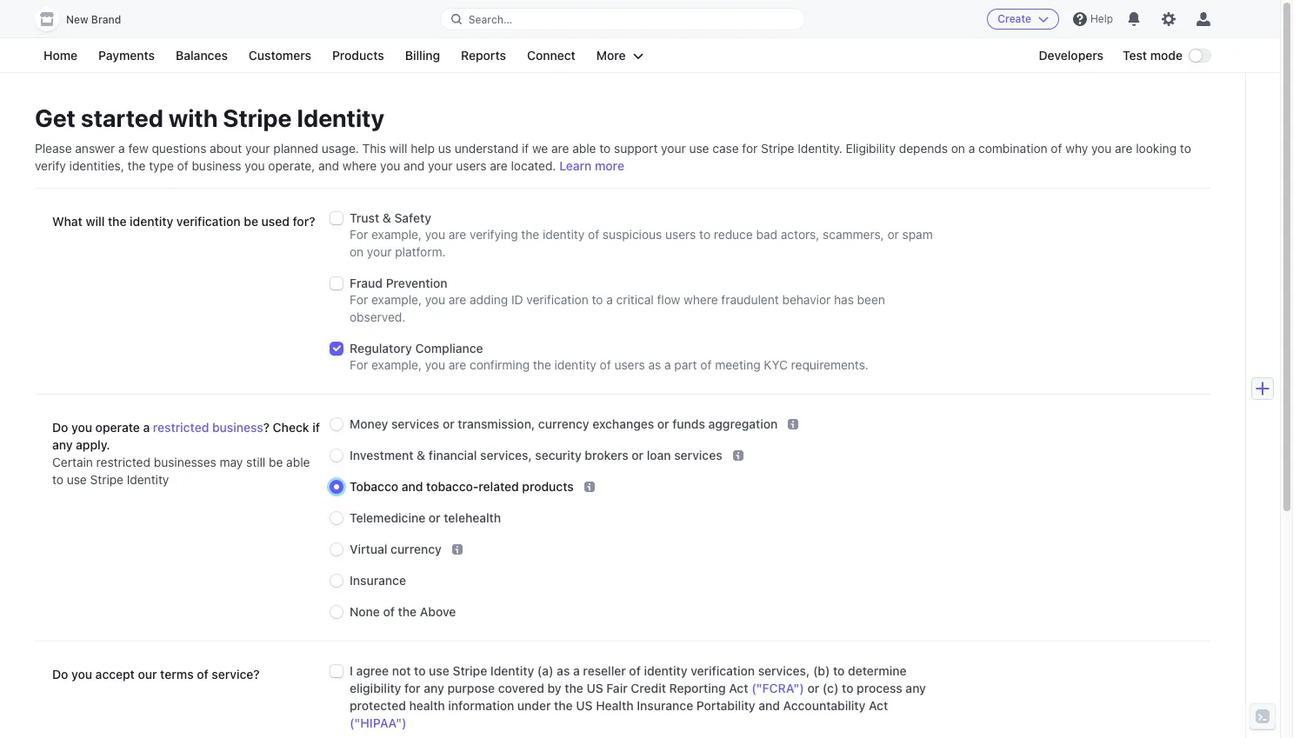 Task type: vqa. For each thing, say whether or not it's contained in the screenshot.
Bulk
no



Task type: describe. For each thing, give the bounding box(es) containing it.
users inside the please answer a few questions about your planned usage. this will help us understand if we are able to support your use case for stripe identity. eligibility depends on a combination of why you are looking to verify identities, the type of business you operate, and where you and your users are located.
[[456, 158, 487, 173]]

act inside the i agree not to use stripe identity (a) as a reseller of identity verification services, (b) to determine eligibility for any purpose covered by the us fair credit reporting act
[[729, 681, 749, 696]]

compliance
[[415, 341, 483, 356]]

eligibility
[[350, 681, 401, 696]]

any inside or (c) to process any protected health information under the us health insurance portability and accountability act ("hipaa")
[[906, 681, 926, 696]]

payments
[[98, 48, 155, 63]]

a inside fraud prevention for example, you are adding id verification to a critical flow where fraudulent behavior has been observed.
[[607, 292, 613, 307]]

determine
[[848, 664, 907, 679]]

questions
[[152, 141, 207, 156]]

spam
[[903, 227, 933, 242]]

do for do you accept our terms of service?
[[52, 667, 68, 682]]

Search… search field
[[441, 8, 805, 30]]

understand
[[455, 141, 519, 156]]

or (c) to process any protected health information under the us health insurance portability and accountability act ("hipaa")
[[350, 681, 926, 731]]

learn more link
[[560, 158, 625, 173]]

of up 'exchanges'
[[600, 358, 611, 372]]

the inside the i agree not to use stripe identity (a) as a reseller of identity verification services, (b) to determine eligibility for any purpose covered by the us fair credit reporting act
[[565, 681, 584, 696]]

if inside ? check if any apply.
[[313, 420, 320, 435]]

for inside trust & safety for example, you are verifying the identity of suspicious users to reduce bad actors, scammers, or spam on your platform.
[[350, 227, 368, 242]]

requirements.
[[791, 358, 869, 372]]

or inside trust & safety for example, you are verifying the identity of suspicious users to reduce bad actors, scammers, or spam on your platform.
[[888, 227, 899, 242]]

trust
[[350, 211, 379, 225]]

about
[[210, 141, 242, 156]]

has
[[834, 292, 854, 307]]

meeting
[[715, 358, 761, 372]]

test mode
[[1123, 48, 1183, 63]]

for inside the please answer a few questions about your planned usage. this will help us understand if we are able to support your use case for stripe identity. eligibility depends on a combination of why you are looking to verify identities, the type of business you operate, and where you and your users are located.
[[742, 141, 758, 156]]

investment
[[350, 448, 414, 463]]

fraud
[[350, 276, 383, 291]]

stripe up about
[[223, 104, 292, 132]]

of down questions
[[177, 158, 189, 173]]

mode
[[1151, 48, 1183, 63]]

for for fraud prevention
[[350, 292, 368, 307]]

of left why
[[1051, 141, 1063, 156]]

reporting
[[670, 681, 726, 696]]

1 vertical spatial business
[[212, 420, 263, 435]]

or down tobacco-
[[429, 511, 441, 526]]

and down the help
[[404, 158, 425, 173]]

do you operate a restricted business
[[52, 420, 263, 435]]

check
[[273, 420, 309, 435]]

identity inside regulatory compliance for example, you are confirming the identity of users as a part of meeting kyc requirements.
[[555, 358, 597, 372]]

use inside the please answer a few questions about your planned usage. this will help us understand if we are able to support your use case for stripe identity. eligibility depends on a combination of why you are looking to verify identities, the type of business you operate, and where you and your users are located.
[[689, 141, 710, 156]]

stripe inside certain restricted businesses may still be able to use stripe identity
[[90, 472, 124, 487]]

identity down type
[[130, 214, 173, 229]]

be for able
[[269, 455, 283, 470]]

of inside trust & safety for example, you are verifying the identity of suspicious users to reduce bad actors, scammers, or spam on your platform.
[[588, 227, 600, 242]]

safety
[[394, 211, 431, 225]]

your right support
[[661, 141, 686, 156]]

do for do you operate a restricted business
[[52, 420, 68, 435]]

fraudulent
[[722, 292, 779, 307]]

us
[[438, 141, 451, 156]]

please
[[35, 141, 72, 156]]

search…
[[469, 13, 513, 26]]

help button
[[1067, 5, 1121, 33]]

your right about
[[245, 141, 270, 156]]

identity inside the i agree not to use stripe identity (a) as a reseller of identity verification services, (b) to determine eligibility for any purpose covered by the us fair credit reporting act
[[491, 664, 534, 679]]

billing link
[[396, 45, 449, 66]]

or left loan
[[632, 448, 644, 463]]

0 vertical spatial services
[[391, 417, 440, 432]]

a left the few
[[118, 141, 125, 156]]

this
[[362, 141, 386, 156]]

to up more
[[600, 141, 611, 156]]

are inside regulatory compliance for example, you are confirming the identity of users as a part of meeting kyc requirements.
[[449, 358, 467, 372]]

test
[[1123, 48, 1148, 63]]

case
[[713, 141, 739, 156]]

what
[[52, 214, 83, 229]]

a left 'combination'
[[969, 141, 976, 156]]

& for trust
[[383, 211, 391, 225]]

the right what on the left of the page
[[108, 214, 127, 229]]

accept
[[95, 667, 135, 682]]

virtual
[[350, 542, 388, 557]]

fraud prevention for example, you are adding id verification to a critical flow where fraudulent behavior has been observed.
[[350, 276, 886, 325]]

Search… text field
[[441, 8, 805, 30]]

a inside regulatory compliance for example, you are confirming the identity of users as a part of meeting kyc requirements.
[[665, 358, 671, 372]]

agree
[[356, 664, 389, 679]]

more
[[595, 158, 625, 173]]

why
[[1066, 141, 1089, 156]]

i agree not to use stripe identity (a) as a reseller of identity verification services, (b) to determine eligibility for any purpose covered by the us fair credit reporting act
[[350, 664, 907, 696]]

suspicious
[[603, 227, 662, 242]]

users inside trust & safety for example, you are verifying the identity of suspicious users to reduce bad actors, scammers, or spam on your platform.
[[666, 227, 696, 242]]

to right (b)
[[833, 664, 845, 679]]

actors,
[[781, 227, 820, 242]]

regulatory compliance for example, you are confirming the identity of users as a part of meeting kyc requirements.
[[350, 341, 869, 372]]

0 horizontal spatial insurance
[[350, 573, 406, 588]]

more button
[[588, 45, 652, 66]]

are left looking
[[1115, 141, 1133, 156]]

tobacco-
[[426, 479, 479, 494]]

trust & safety for example, you are verifying the identity of suspicious users to reduce bad actors, scammers, or spam on your platform.
[[350, 211, 933, 259]]

for inside the i agree not to use stripe identity (a) as a reseller of identity verification services, (b) to determine eligibility for any purpose covered by the us fair credit reporting act
[[405, 681, 421, 696]]

still
[[246, 455, 266, 470]]

customers link
[[240, 45, 320, 66]]

tobacco
[[350, 479, 399, 494]]

used
[[262, 214, 290, 229]]

? check if any apply.
[[52, 420, 320, 452]]

loan
[[647, 448, 671, 463]]

1 horizontal spatial currency
[[538, 417, 590, 432]]

balances
[[176, 48, 228, 63]]

may
[[220, 455, 243, 470]]

businesses
[[154, 455, 216, 470]]

operate
[[95, 420, 140, 435]]

eligibility
[[846, 141, 896, 156]]

transmission,
[[458, 417, 535, 432]]

scammers,
[[823, 227, 885, 242]]

create button
[[988, 9, 1060, 30]]

example, inside trust & safety for example, you are verifying the identity of suspicious users to reduce bad actors, scammers, or spam on your platform.
[[371, 227, 422, 242]]

a inside the i agree not to use stripe identity (a) as a reseller of identity verification services, (b) to determine eligibility for any purpose covered by the us fair credit reporting act
[[573, 664, 580, 679]]

use inside certain restricted businesses may still be able to use stripe identity
[[67, 472, 87, 487]]

you up 'apply.'
[[71, 420, 92, 435]]

id
[[512, 292, 523, 307]]

and up telemedicine or telehealth
[[402, 479, 423, 494]]

verifying
[[470, 227, 518, 242]]

prevention
[[386, 276, 448, 291]]

identity inside certain restricted businesses may still be able to use stripe identity
[[127, 472, 169, 487]]

identity inside trust & safety for example, you are verifying the identity of suspicious users to reduce bad actors, scammers, or spam on your platform.
[[543, 227, 585, 242]]

flow
[[657, 292, 681, 307]]

get
[[35, 104, 76, 132]]

you left accept at bottom
[[71, 667, 92, 682]]

your down us
[[428, 158, 453, 173]]

depends
[[899, 141, 948, 156]]

the inside trust & safety for example, you are verifying the identity of suspicious users to reduce bad actors, scammers, or spam on your platform.
[[521, 227, 540, 242]]

developers
[[1039, 48, 1104, 63]]

("hipaa")
[[350, 716, 407, 731]]

restricted inside certain restricted businesses may still be able to use stripe identity
[[96, 455, 150, 470]]

to inside trust & safety for example, you are verifying the identity of suspicious users to reduce bad actors, scammers, or spam on your platform.
[[700, 227, 711, 242]]

brokers
[[585, 448, 629, 463]]

information
[[448, 699, 514, 713]]

products
[[332, 48, 384, 63]]

connect link
[[518, 45, 585, 66]]

will inside the please answer a few questions about your planned usage. this will help us understand if we are able to support your use case for stripe identity. eligibility depends on a combination of why you are looking to verify identities, the type of business you operate, and where you and your users are located.
[[389, 141, 408, 156]]

regulatory
[[350, 341, 412, 356]]

services, inside the i agree not to use stripe identity (a) as a reseller of identity verification services, (b) to determine eligibility for any purpose covered by the us fair credit reporting act
[[758, 664, 810, 679]]

are right we
[[552, 141, 569, 156]]

terms
[[160, 667, 194, 682]]

you right why
[[1092, 141, 1112, 156]]

combination
[[979, 141, 1048, 156]]

kyc
[[764, 358, 788, 372]]

purpose
[[448, 681, 495, 696]]

security
[[535, 448, 582, 463]]

restricted business link
[[153, 420, 263, 435]]

0 vertical spatial restricted
[[153, 420, 209, 435]]

usage.
[[322, 141, 359, 156]]

& for investment
[[417, 448, 426, 463]]

are inside fraud prevention for example, you are adding id verification to a critical flow where fraudulent behavior has been observed.
[[449, 292, 467, 307]]

of right part
[[701, 358, 712, 372]]

identity inside the i agree not to use stripe identity (a) as a reseller of identity verification services, (b) to determine eligibility for any purpose covered by the us fair credit reporting act
[[644, 664, 688, 679]]



Task type: locate. For each thing, give the bounding box(es) containing it.
0 horizontal spatial services,
[[480, 448, 532, 463]]

the down by at the left bottom of page
[[554, 699, 573, 713]]

exchanges
[[593, 417, 654, 432]]

products link
[[324, 45, 393, 66]]

for right case
[[742, 141, 758, 156]]

or left funds
[[658, 417, 670, 432]]

learn
[[560, 158, 592, 173]]

the right confirming
[[533, 358, 551, 372]]

1 vertical spatial us
[[576, 699, 593, 713]]

1 vertical spatial &
[[417, 448, 426, 463]]

billing
[[405, 48, 440, 63]]

0 vertical spatial business
[[192, 158, 241, 173]]

0 vertical spatial where
[[343, 158, 377, 173]]

any up certain
[[52, 438, 73, 452]]

any up health
[[424, 681, 444, 696]]

home
[[43, 48, 77, 63]]

for
[[350, 227, 368, 242], [350, 292, 368, 307], [350, 358, 368, 372]]

1 horizontal spatial any
[[424, 681, 444, 696]]

you left operate,
[[245, 158, 265, 173]]

0 vertical spatial currency
[[538, 417, 590, 432]]

accountability
[[784, 699, 866, 713]]

1 horizontal spatial services,
[[758, 664, 810, 679]]

1 for from the top
[[350, 227, 368, 242]]

0 vertical spatial insurance
[[350, 573, 406, 588]]

or left spam
[[888, 227, 899, 242]]

0 horizontal spatial any
[[52, 438, 73, 452]]

telehealth
[[444, 511, 501, 526]]

under
[[518, 699, 551, 713]]

services, up ("fcra") link on the bottom of page
[[758, 664, 810, 679]]

users left part
[[615, 358, 645, 372]]

identities,
[[69, 158, 124, 173]]

where inside fraud prevention for example, you are adding id verification to a critical flow where fraudulent behavior has been observed.
[[684, 292, 718, 307]]

a
[[118, 141, 125, 156], [969, 141, 976, 156], [607, 292, 613, 307], [665, 358, 671, 372], [143, 420, 150, 435], [573, 664, 580, 679]]

services, up related
[[480, 448, 532, 463]]

1 vertical spatial do
[[52, 667, 68, 682]]

bad
[[756, 227, 778, 242]]

currency down telemedicine or telehealth
[[391, 542, 442, 557]]

stripe down 'apply.'
[[90, 472, 124, 487]]

0 vertical spatial use
[[689, 141, 710, 156]]

0 horizontal spatial services
[[391, 417, 440, 432]]

on up fraud
[[350, 244, 364, 259]]

act inside or (c) to process any protected health information under the us health insurance portability and accountability act ("hipaa")
[[869, 699, 889, 713]]

use inside the i agree not to use stripe identity (a) as a reseller of identity verification services, (b) to determine eligibility for any purpose covered by the us fair credit reporting act
[[429, 664, 450, 679]]

currency
[[538, 417, 590, 432], [391, 542, 442, 557]]

you inside regulatory compliance for example, you are confirming the identity of users as a part of meeting kyc requirements.
[[425, 358, 446, 372]]

the right verifying
[[521, 227, 540, 242]]

2 vertical spatial users
[[615, 358, 645, 372]]

1 vertical spatial on
[[350, 244, 364, 259]]

us inside the i agree not to use stripe identity (a) as a reseller of identity verification services, (b) to determine eligibility for any purpose covered by the us fair credit reporting act
[[587, 681, 604, 696]]

1 vertical spatial where
[[684, 292, 718, 307]]

1 horizontal spatial services
[[674, 448, 723, 463]]

2 horizontal spatial use
[[689, 141, 710, 156]]

be left "used"
[[244, 214, 258, 229]]

2 vertical spatial identity
[[491, 664, 534, 679]]

on inside the please answer a few questions about your planned usage. this will help us understand if we are able to support your use case for stripe identity. eligibility depends on a combination of why you are looking to verify identities, the type of business you operate, and where you and your users are located.
[[952, 141, 966, 156]]

our
[[138, 667, 157, 682]]

1 vertical spatial services,
[[758, 664, 810, 679]]

any inside ? check if any apply.
[[52, 438, 73, 452]]

do up certain
[[52, 420, 68, 435]]

use down certain
[[67, 472, 87, 487]]

for down fraud
[[350, 292, 368, 307]]

to left reduce
[[700, 227, 711, 242]]

are down understand
[[490, 158, 508, 173]]

0 horizontal spatial use
[[67, 472, 87, 487]]

2 do from the top
[[52, 667, 68, 682]]

1 horizontal spatial be
[[269, 455, 283, 470]]

on inside trust & safety for example, you are verifying the identity of suspicious users to reduce bad actors, scammers, or spam on your platform.
[[350, 244, 364, 259]]

1 do from the top
[[52, 420, 68, 435]]

if left we
[[522, 141, 529, 156]]

0 vertical spatial users
[[456, 158, 487, 173]]

money services or transmission, currency exchanges or funds aggregation
[[350, 417, 778, 432]]

use up "purpose"
[[429, 664, 450, 679]]

new brand
[[66, 13, 121, 26]]

balances link
[[167, 45, 237, 66]]

1 horizontal spatial verification
[[527, 292, 589, 307]]

able inside the please answer a few questions about your planned usage. this will help us understand if we are able to support your use case for stripe identity. eligibility depends on a combination of why you are looking to verify identities, the type of business you operate, and where you and your users are located.
[[573, 141, 596, 156]]

a left 'critical'
[[607, 292, 613, 307]]

developers link
[[1030, 45, 1113, 66]]

service?
[[212, 667, 260, 682]]

2 horizontal spatial verification
[[691, 664, 755, 679]]

0 vertical spatial able
[[573, 141, 596, 156]]

insurance down credit
[[637, 699, 694, 713]]

stripe inside the please answer a few questions about your planned usage. this will help us understand if we are able to support your use case for stripe identity. eligibility depends on a combination of why you are looking to verify identities, the type of business you operate, and where you and your users are located.
[[761, 141, 795, 156]]

2 vertical spatial use
[[429, 664, 450, 679]]

example, up observed.
[[371, 292, 422, 307]]

identity up usage.
[[297, 104, 384, 132]]

use left case
[[689, 141, 710, 156]]

virtual currency
[[350, 542, 442, 557]]

0 horizontal spatial as
[[557, 664, 570, 679]]

behavior
[[783, 292, 831, 307]]

as inside the i agree not to use stripe identity (a) as a reseller of identity verification services, (b) to determine eligibility for any purpose covered by the us fair credit reporting act
[[557, 664, 570, 679]]

business inside the please answer a few questions about your planned usage. this will help us understand if we are able to support your use case for stripe identity. eligibility depends on a combination of why you are looking to verify identities, the type of business you operate, and where you and your users are located.
[[192, 158, 241, 173]]

aggregation
[[709, 417, 778, 432]]

0 horizontal spatial on
[[350, 244, 364, 259]]

0 vertical spatial identity
[[297, 104, 384, 132]]

the inside the please answer a few questions about your planned usage. this will help us understand if we are able to support your use case for stripe identity. eligibility depends on a combination of why you are looking to verify identities, the type of business you operate, and where you and your users are located.
[[128, 158, 146, 173]]

0 vertical spatial for
[[742, 141, 758, 156]]

of
[[1051, 141, 1063, 156], [177, 158, 189, 173], [588, 227, 600, 242], [600, 358, 611, 372], [701, 358, 712, 372], [383, 605, 395, 620], [629, 664, 641, 679], [197, 667, 209, 682]]

critical
[[617, 292, 654, 307]]

by
[[548, 681, 562, 696]]

1 vertical spatial restricted
[[96, 455, 150, 470]]

act up portability
[[729, 681, 749, 696]]

1 vertical spatial as
[[557, 664, 570, 679]]

as left part
[[649, 358, 661, 372]]

example, for regulatory
[[371, 358, 422, 372]]

of inside the i agree not to use stripe identity (a) as a reseller of identity verification services, (b) to determine eligibility for any purpose covered by the us fair credit reporting act
[[629, 664, 641, 679]]

1 example, from the top
[[371, 227, 422, 242]]

0 horizontal spatial able
[[286, 455, 310, 470]]

the down the few
[[128, 158, 146, 173]]

0 horizontal spatial identity
[[127, 472, 169, 487]]

i
[[350, 664, 353, 679]]

use
[[689, 141, 710, 156], [67, 472, 87, 487], [429, 664, 450, 679]]

few
[[128, 141, 148, 156]]

1 horizontal spatial users
[[615, 358, 645, 372]]

1 horizontal spatial where
[[684, 292, 718, 307]]

to right not
[[414, 664, 426, 679]]

you down this
[[380, 158, 401, 173]]

able inside certain restricted businesses may still be able to use stripe identity
[[286, 455, 310, 470]]

1 vertical spatial services
[[674, 448, 723, 463]]

("hipaa") link
[[350, 716, 407, 731]]

of right terms on the bottom of the page
[[197, 667, 209, 682]]

example, inside regulatory compliance for example, you are confirming the identity of users as a part of meeting kyc requirements.
[[371, 358, 422, 372]]

platform.
[[395, 244, 446, 259]]

will right what on the left of the page
[[86, 214, 105, 229]]

and
[[318, 158, 339, 173], [404, 158, 425, 173], [402, 479, 423, 494], [759, 699, 780, 713]]

the left above
[[398, 605, 417, 620]]

2 vertical spatial verification
[[691, 664, 755, 679]]

1 vertical spatial use
[[67, 472, 87, 487]]

where down this
[[343, 158, 377, 173]]

0 horizontal spatial act
[[729, 681, 749, 696]]

verification inside fraud prevention for example, you are adding id verification to a critical flow where fraudulent behavior has been observed.
[[527, 292, 589, 307]]

0 vertical spatial verification
[[176, 214, 241, 229]]

help
[[411, 141, 435, 156]]

restricted down 'apply.'
[[96, 455, 150, 470]]

0 vertical spatial as
[[649, 358, 661, 372]]

users right suspicious
[[666, 227, 696, 242]]

act down process on the bottom right of the page
[[869, 699, 889, 713]]

been
[[858, 292, 886, 307]]

verification inside the i agree not to use stripe identity (a) as a reseller of identity verification services, (b) to determine eligibility for any purpose covered by the us fair credit reporting act
[[691, 664, 755, 679]]

a left reseller
[[573, 664, 580, 679]]

and inside or (c) to process any protected health information under the us health insurance portability and accountability act ("hipaa")
[[759, 699, 780, 713]]

1 vertical spatial currency
[[391, 542, 442, 557]]

identity up credit
[[644, 664, 688, 679]]

to inside certain restricted businesses may still be able to use stripe identity
[[52, 472, 63, 487]]

services
[[391, 417, 440, 432], [674, 448, 723, 463]]

2 horizontal spatial users
[[666, 227, 696, 242]]

1 vertical spatial for
[[350, 292, 368, 307]]

1 horizontal spatial use
[[429, 664, 450, 679]]

you inside trust & safety for example, you are verifying the identity of suspicious users to reduce bad actors, scammers, or spam on your platform.
[[425, 227, 446, 242]]

1 vertical spatial users
[[666, 227, 696, 242]]

with
[[169, 104, 218, 132]]

0 horizontal spatial &
[[383, 211, 391, 225]]

connect
[[527, 48, 576, 63]]

planned
[[273, 141, 318, 156]]

0 vertical spatial us
[[587, 681, 604, 696]]

money
[[350, 417, 388, 432]]

a right 'operate'
[[143, 420, 150, 435]]

0 horizontal spatial if
[[313, 420, 320, 435]]

certain
[[52, 455, 93, 470]]

for?
[[293, 214, 316, 229]]

0 horizontal spatial for
[[405, 681, 421, 696]]

your up fraud
[[367, 244, 392, 259]]

be
[[244, 214, 258, 229], [269, 455, 283, 470]]

verification left "used"
[[176, 214, 241, 229]]

any inside the i agree not to use stripe identity (a) as a reseller of identity verification services, (b) to determine eligibility for any purpose covered by the us fair credit reporting act
[[424, 681, 444, 696]]

for inside fraud prevention for example, you are adding id verification to a critical flow where fraudulent behavior has been observed.
[[350, 292, 368, 307]]

0 vertical spatial on
[[952, 141, 966, 156]]

1 horizontal spatial insurance
[[637, 699, 694, 713]]

be for used
[[244, 214, 258, 229]]

are inside trust & safety for example, you are verifying the identity of suspicious users to reduce bad actors, scammers, or spam on your platform.
[[449, 227, 467, 242]]

if right check
[[313, 420, 320, 435]]

users inside regulatory compliance for example, you are confirming the identity of users as a part of meeting kyc requirements.
[[615, 358, 645, 372]]

business down about
[[192, 158, 241, 173]]

("fcra") link
[[752, 681, 805, 696]]

1 horizontal spatial &
[[417, 448, 426, 463]]

create
[[998, 12, 1032, 25]]

the inside regulatory compliance for example, you are confirming the identity of users as a part of meeting kyc requirements.
[[533, 358, 551, 372]]

& left the financial
[[417, 448, 426, 463]]

any right process on the bottom right of the page
[[906, 681, 926, 696]]

the inside or (c) to process any protected health information under the us health insurance portability and accountability act ("hipaa")
[[554, 699, 573, 713]]

1 horizontal spatial as
[[649, 358, 661, 372]]

1 vertical spatial if
[[313, 420, 320, 435]]

users down understand
[[456, 158, 487, 173]]

0 vertical spatial do
[[52, 420, 68, 435]]

on
[[952, 141, 966, 156], [350, 244, 364, 259]]

we
[[532, 141, 548, 156]]

to inside fraud prevention for example, you are adding id verification to a critical flow where fraudulent behavior has been observed.
[[592, 292, 603, 307]]

identity up covered on the left
[[491, 664, 534, 679]]

0 horizontal spatial users
[[456, 158, 487, 173]]

& right trust on the top of the page
[[383, 211, 391, 225]]

1 horizontal spatial will
[[389, 141, 408, 156]]

services down funds
[[674, 448, 723, 463]]

for for regulatory compliance
[[350, 358, 368, 372]]

to left 'critical'
[[592, 292, 603, 307]]

or inside or (c) to process any protected health information under the us health insurance portability and accountability act ("hipaa")
[[808, 681, 820, 696]]

0 horizontal spatial restricted
[[96, 455, 150, 470]]

1 vertical spatial act
[[869, 699, 889, 713]]

where inside the please answer a few questions about your planned usage. this will help us understand if we are able to support your use case for stripe identity. eligibility depends on a combination of why you are looking to verify identities, the type of business you operate, and where you and your users are located.
[[343, 158, 377, 173]]

you inside fraud prevention for example, you are adding id verification to a critical flow where fraudulent behavior has been observed.
[[425, 292, 446, 307]]

1 horizontal spatial identity
[[297, 104, 384, 132]]

observed.
[[350, 310, 406, 325]]

0 vertical spatial act
[[729, 681, 749, 696]]

2 vertical spatial example,
[[371, 358, 422, 372]]

& inside trust & safety for example, you are verifying the identity of suspicious users to reduce bad actors, scammers, or spam on your platform.
[[383, 211, 391, 225]]

where right flow
[[684, 292, 718, 307]]

1 vertical spatial insurance
[[637, 699, 694, 713]]

us left 'health'
[[576, 699, 593, 713]]

be right still
[[269, 455, 283, 470]]

insurance down virtual
[[350, 573, 406, 588]]

0 vertical spatial &
[[383, 211, 391, 225]]

0 horizontal spatial will
[[86, 214, 105, 229]]

us inside or (c) to process any protected health information under the us health insurance portability and accountability act ("hipaa")
[[576, 699, 593, 713]]

1 horizontal spatial act
[[869, 699, 889, 713]]

1 vertical spatial verification
[[527, 292, 589, 307]]

portability
[[697, 699, 756, 713]]

of right none
[[383, 605, 395, 620]]

0 vertical spatial be
[[244, 214, 258, 229]]

health
[[409, 699, 445, 713]]

reports
[[461, 48, 506, 63]]

or left (c)
[[808, 681, 820, 696]]

what will the identity verification be used for?
[[52, 214, 316, 229]]

investment & financial services, security brokers or loan services
[[350, 448, 723, 463]]

or up the financial
[[443, 417, 455, 432]]

example, down safety
[[371, 227, 422, 242]]

you
[[1092, 141, 1112, 156], [245, 158, 265, 173], [380, 158, 401, 173], [425, 227, 446, 242], [425, 292, 446, 307], [425, 358, 446, 372], [71, 420, 92, 435], [71, 667, 92, 682]]

0 horizontal spatial where
[[343, 158, 377, 173]]

1 horizontal spatial for
[[742, 141, 758, 156]]

are down compliance
[[449, 358, 467, 372]]

3 example, from the top
[[371, 358, 422, 372]]

3 for from the top
[[350, 358, 368, 372]]

0 vertical spatial will
[[389, 141, 408, 156]]

of left suspicious
[[588, 227, 600, 242]]

1 horizontal spatial on
[[952, 141, 966, 156]]

insurance inside or (c) to process any protected health information under the us health insurance portability and accountability act ("hipaa")
[[637, 699, 694, 713]]

currency up the security at the left
[[538, 417, 590, 432]]

1 horizontal spatial if
[[522, 141, 529, 156]]

0 horizontal spatial currency
[[391, 542, 442, 557]]

as inside regulatory compliance for example, you are confirming the identity of users as a part of meeting kyc requirements.
[[649, 358, 661, 372]]

0 vertical spatial if
[[522, 141, 529, 156]]

0 vertical spatial services,
[[480, 448, 532, 463]]

0 vertical spatial for
[[350, 227, 368, 242]]

new
[[66, 13, 88, 26]]

and down "("fcra")"
[[759, 699, 780, 713]]

fair
[[607, 681, 628, 696]]

for inside regulatory compliance for example, you are confirming the identity of users as a part of meeting kyc requirements.
[[350, 358, 368, 372]]

to down certain
[[52, 472, 63, 487]]

for
[[742, 141, 758, 156], [405, 681, 421, 696]]

protected
[[350, 699, 406, 713]]

1 horizontal spatial restricted
[[153, 420, 209, 435]]

new brand button
[[35, 7, 138, 31]]

stripe left identity.
[[761, 141, 795, 156]]

to right (c)
[[842, 681, 854, 696]]

0 horizontal spatial verification
[[176, 214, 241, 229]]

none of the above
[[350, 605, 456, 620]]

1 vertical spatial identity
[[127, 472, 169, 487]]

your inside trust & safety for example, you are verifying the identity of suspicious users to reduce bad actors, scammers, or spam on your platform.
[[367, 244, 392, 259]]

restricted up businesses
[[153, 420, 209, 435]]

will right this
[[389, 141, 408, 156]]

0 horizontal spatial be
[[244, 214, 258, 229]]

a left part
[[665, 358, 671, 372]]

1 vertical spatial be
[[269, 455, 283, 470]]

0 vertical spatial example,
[[371, 227, 422, 242]]

related
[[479, 479, 519, 494]]

do left accept at bottom
[[52, 667, 68, 682]]

identity up 'money services or transmission, currency exchanges or funds aggregation'
[[555, 358, 597, 372]]

type
[[149, 158, 174, 173]]

as
[[649, 358, 661, 372], [557, 664, 570, 679]]

answer
[[75, 141, 115, 156]]

adding
[[470, 292, 508, 307]]

restricted
[[153, 420, 209, 435], [96, 455, 150, 470]]

do you accept our terms of service?
[[52, 667, 260, 682]]

and down usage.
[[318, 158, 339, 173]]

2 horizontal spatial any
[[906, 681, 926, 696]]

1 vertical spatial for
[[405, 681, 421, 696]]

services up investment
[[391, 417, 440, 432]]

for down trust on the top of the page
[[350, 227, 368, 242]]

you down prevention
[[425, 292, 446, 307]]

located.
[[511, 158, 556, 173]]

to right looking
[[1180, 141, 1192, 156]]

1 vertical spatial example,
[[371, 292, 422, 307]]

1 vertical spatial will
[[86, 214, 105, 229]]

identity down businesses
[[127, 472, 169, 487]]

2 horizontal spatial identity
[[491, 664, 534, 679]]

you down compliance
[[425, 358, 446, 372]]

identity left suspicious
[[543, 227, 585, 242]]

(c)
[[823, 681, 839, 696]]

2 example, from the top
[[371, 292, 422, 307]]

1 vertical spatial able
[[286, 455, 310, 470]]

of up credit
[[629, 664, 641, 679]]

are left verifying
[[449, 227, 467, 242]]

able up learn more link
[[573, 141, 596, 156]]

telemedicine or telehealth
[[350, 511, 501, 526]]

example, inside fraud prevention for example, you are adding id verification to a critical flow where fraudulent behavior has been observed.
[[371, 292, 422, 307]]

on right depends
[[952, 141, 966, 156]]

example,
[[371, 227, 422, 242], [371, 292, 422, 307], [371, 358, 422, 372]]

2 for from the top
[[350, 292, 368, 307]]

if inside the please answer a few questions about your planned usage. this will help us understand if we are able to support your use case for stripe identity. eligibility depends on a combination of why you are looking to verify identities, the type of business you operate, and where you and your users are located.
[[522, 141, 529, 156]]

stripe inside the i agree not to use stripe identity (a) as a reseller of identity verification services, (b) to determine eligibility for any purpose covered by the us fair credit reporting act
[[453, 664, 487, 679]]

be inside certain restricted businesses may still be able to use stripe identity
[[269, 455, 283, 470]]

to inside or (c) to process any protected health information under the us health insurance portability and accountability act ("hipaa")
[[842, 681, 854, 696]]

1 horizontal spatial able
[[573, 141, 596, 156]]

support
[[614, 141, 658, 156]]

are
[[552, 141, 569, 156], [1115, 141, 1133, 156], [490, 158, 508, 173], [449, 227, 467, 242], [449, 292, 467, 307], [449, 358, 467, 372]]

example, for fraud
[[371, 292, 422, 307]]

2 vertical spatial for
[[350, 358, 368, 372]]



